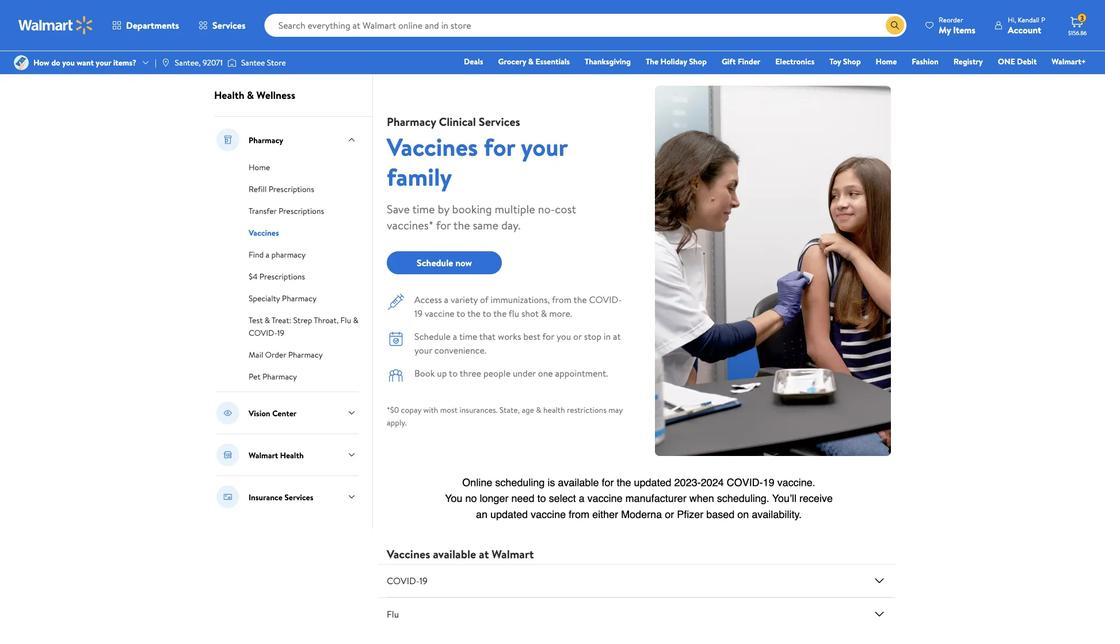 Task type: describe. For each thing, give the bounding box(es) containing it.
to down variety
[[457, 307, 465, 320]]

0 vertical spatial walmart
[[249, 450, 278, 461]]

& inside *$0 copay with most insurances. state, age & health restrictions may apply.
[[536, 405, 541, 416]]

vision center
[[249, 408, 297, 419]]

multiple
[[495, 201, 535, 217]]

1 shop from the left
[[689, 56, 707, 67]]

gift
[[722, 56, 736, 67]]

covid- for access a variety of immunizations, from the covid- 19 vaccine to the to the flu shot & more.
[[589, 294, 622, 306]]

may
[[608, 405, 623, 416]]

mail order pharmacy link
[[249, 348, 323, 361]]

 image for santee, 92071
[[161, 58, 170, 67]]

to right up
[[449, 367, 458, 380]]

walmart+
[[1052, 56, 1086, 67]]

test
[[249, 315, 263, 326]]

92071
[[203, 57, 223, 68]]

electronics
[[775, 56, 814, 67]]

access a variety of immunizations, from the covid-19 vaccine to the to the flu shot and more. image
[[387, 293, 405, 311]]

0 vertical spatial health
[[214, 88, 244, 102]]

& right throat,
[[353, 315, 358, 326]]

one
[[998, 56, 1015, 67]]

vaccine
[[425, 307, 455, 320]]

treat:
[[272, 315, 291, 326]]

account
[[1008, 23, 1041, 36]]

walmart image
[[18, 16, 93, 35]]

1 horizontal spatial flu
[[387, 608, 399, 621]]

of
[[480, 294, 488, 306]]

santee, 92071
[[175, 57, 223, 68]]

book
[[414, 367, 435, 380]]

mail order pharmacy
[[249, 349, 323, 361]]

0 horizontal spatial home link
[[249, 161, 270, 173]]

test & treat: strep throat, flu & covid-19
[[249, 315, 358, 339]]

vaccines for vaccines available at walmart
[[387, 546, 430, 562]]

health & wellness
[[214, 88, 295, 102]]

booking
[[452, 201, 492, 217]]

registry
[[953, 56, 983, 67]]

throat,
[[314, 315, 339, 326]]

same
[[473, 217, 498, 233]]

essentials
[[536, 56, 570, 67]]

1 horizontal spatial covid-
[[387, 575, 419, 588]]

gift finder link
[[716, 55, 766, 68]]

vaccines for vaccines
[[249, 227, 279, 239]]

1 horizontal spatial walmart
[[492, 546, 534, 562]]

pharmacy down order
[[262, 371, 297, 382]]

services inside services popup button
[[212, 19, 246, 32]]

health
[[543, 405, 565, 416]]

insurances.
[[460, 405, 498, 416]]

for inside pharmacy clinical services vaccines for your family
[[484, 130, 515, 163]]

schedule now button
[[387, 252, 502, 275]]

fashion link
[[907, 55, 944, 68]]

one debit link
[[993, 55, 1042, 68]]

0 horizontal spatial at
[[479, 546, 489, 562]]

prescriptions for $4 prescriptions
[[259, 271, 305, 282]]

no-
[[538, 201, 555, 217]]

pet pharmacy
[[249, 371, 297, 382]]

now
[[455, 257, 472, 269]]

immunizations,
[[491, 294, 550, 306]]

how do you want your items?
[[33, 57, 136, 68]]

prescriptions for refill prescriptions
[[269, 184, 314, 195]]

specialty
[[249, 293, 280, 304]]

access
[[414, 294, 442, 306]]

time inside save time by booking multiple no-cost vaccines* for the same day.
[[412, 201, 435, 217]]

registry link
[[948, 55, 988, 68]]

order
[[265, 349, 286, 361]]

vaccines available at walmart
[[387, 546, 534, 562]]

time inside schedule a time that works best for you or stop in at your convenience.
[[459, 330, 477, 343]]

deals link
[[459, 55, 488, 68]]

kendall
[[1018, 15, 1039, 24]]

specialty pharmacy
[[249, 293, 316, 304]]

flu inside 'test & treat: strep throat, flu & covid-19'
[[340, 315, 351, 326]]

pharmacy down 'test & treat: strep throat, flu & covid-19'
[[288, 349, 323, 361]]

santee store
[[241, 57, 286, 68]]

specialty pharmacy link
[[249, 292, 316, 304]]

a for pharmacy
[[266, 249, 269, 260]]

to down of
[[483, 307, 491, 320]]

vision center image
[[216, 402, 239, 425]]

1 horizontal spatial home link
[[871, 55, 902, 68]]

walmart health
[[249, 450, 304, 461]]

pharmacy inside pharmacy clinical services vaccines for your family
[[387, 113, 436, 129]]

1 vertical spatial home
[[249, 162, 270, 173]]

items
[[953, 23, 975, 36]]

schedule a time that works best for you or stop in at your convenience.
[[414, 330, 621, 357]]

refill
[[249, 184, 267, 195]]

1 horizontal spatial services
[[284, 492, 313, 503]]

reorder my items
[[939, 15, 975, 36]]

up
[[437, 367, 447, 380]]

apply.
[[387, 417, 407, 428]]

access a variety of immunizations, from the covid- 19 vaccine to the to the flu shot & more.
[[414, 294, 622, 320]]

0 horizontal spatial you
[[62, 57, 75, 68]]

Walmart Site-Wide search field
[[265, 14, 906, 37]]

your inside schedule a time that works best for you or stop in at your convenience.
[[414, 344, 432, 357]]

do
[[51, 57, 60, 68]]

want
[[77, 57, 94, 68]]

0 vertical spatial your
[[96, 57, 111, 68]]

most
[[440, 405, 458, 416]]

under
[[513, 367, 536, 380]]

grocery & essentials link
[[493, 55, 575, 68]]

the holiday shop
[[646, 56, 707, 67]]

more.
[[549, 307, 572, 320]]

appointment.
[[555, 367, 608, 380]]

services button
[[189, 12, 255, 39]]

at inside schedule a time that works best for you or stop in at your convenience.
[[613, 330, 621, 343]]

reorder
[[939, 15, 963, 24]]

the
[[646, 56, 659, 67]]

vaccines*
[[387, 217, 434, 233]]

pharmacy clinical services vaccines for your family
[[387, 113, 567, 193]]

thanksgiving link
[[580, 55, 636, 68]]

santee,
[[175, 57, 201, 68]]

flu image
[[873, 608, 886, 622]]

schedule for schedule now
[[417, 257, 453, 269]]

electronics link
[[770, 55, 820, 68]]

search icon image
[[890, 21, 900, 30]]



Task type: locate. For each thing, give the bounding box(es) containing it.
0 horizontal spatial  image
[[161, 58, 170, 67]]

state,
[[499, 405, 520, 416]]

a up vaccine
[[444, 294, 448, 306]]

1 vertical spatial health
[[280, 450, 304, 461]]

gift finder
[[722, 56, 760, 67]]

services right insurance
[[284, 492, 313, 503]]

or
[[573, 330, 582, 343]]

home up refill
[[249, 162, 270, 173]]

1 vertical spatial you
[[557, 330, 571, 343]]

you
[[62, 57, 75, 68], [557, 330, 571, 343]]

toy
[[829, 56, 841, 67]]

hi,
[[1008, 15, 1016, 24]]

a for variety
[[444, 294, 448, 306]]

covid- for test & treat: strep throat, flu & covid-19
[[249, 327, 277, 339]]

1 vertical spatial prescriptions
[[279, 205, 324, 217]]

 image
[[14, 55, 29, 70]]

 image right 92071
[[227, 57, 236, 68]]

health down 92071
[[214, 88, 244, 102]]

test & treat: strep throat, flu & covid-19 link
[[249, 314, 358, 339]]

1 vertical spatial walmart
[[492, 546, 534, 562]]

grocery
[[498, 56, 526, 67]]

time up convenience. at bottom left
[[459, 330, 477, 343]]

prescriptions down the refill prescriptions
[[279, 205, 324, 217]]

prescriptions up specialty pharmacy link
[[259, 271, 305, 282]]

home link
[[871, 55, 902, 68], [249, 161, 270, 173]]

1 vertical spatial for
[[436, 217, 451, 233]]

0 horizontal spatial for
[[436, 217, 451, 233]]

walmart health image
[[216, 444, 239, 467]]

0 vertical spatial you
[[62, 57, 75, 68]]

1 vertical spatial schedule
[[414, 330, 451, 343]]

stop
[[584, 330, 601, 343]]

restrictions
[[567, 405, 607, 416]]

debit
[[1017, 56, 1037, 67]]

schedule inside button
[[417, 257, 453, 269]]

1 horizontal spatial home
[[876, 56, 897, 67]]

0 horizontal spatial services
[[212, 19, 246, 32]]

schedule down vaccine
[[414, 330, 451, 343]]

schedule for schedule a time that works best for you or stop in at your convenience.
[[414, 330, 451, 343]]

0 horizontal spatial walmart
[[249, 450, 278, 461]]

the inside save time by booking multiple no-cost vaccines* for the same day.
[[453, 217, 470, 233]]

schedule a time that works best for you or stop in at your convenience. image
[[387, 330, 405, 348]]

prescriptions
[[269, 184, 314, 195], [279, 205, 324, 217], [259, 271, 305, 282]]

1 vertical spatial vaccines
[[249, 227, 279, 239]]

walmart+ link
[[1047, 55, 1091, 68]]

19 down treat:
[[277, 327, 284, 339]]

services inside pharmacy clinical services vaccines for your family
[[479, 113, 520, 129]]

1 vertical spatial home link
[[249, 161, 270, 173]]

health down the center
[[280, 450, 304, 461]]

2 vertical spatial services
[[284, 492, 313, 503]]

transfer
[[249, 205, 277, 217]]

1 horizontal spatial  image
[[227, 57, 236, 68]]

1 vertical spatial time
[[459, 330, 477, 343]]

0 vertical spatial time
[[412, 201, 435, 217]]

available
[[433, 546, 476, 562]]

0 horizontal spatial covid-
[[249, 327, 277, 339]]

health
[[214, 88, 244, 102], [280, 450, 304, 461]]

vaccines inside pharmacy clinical services vaccines for your family
[[387, 130, 478, 163]]

1 vertical spatial services
[[479, 113, 520, 129]]

insurance services
[[249, 492, 313, 503]]

& right shot
[[541, 307, 547, 320]]

0 vertical spatial home
[[876, 56, 897, 67]]

0 horizontal spatial time
[[412, 201, 435, 217]]

1 horizontal spatial health
[[280, 450, 304, 461]]

1 horizontal spatial time
[[459, 330, 477, 343]]

your inside pharmacy clinical services vaccines for your family
[[521, 130, 567, 163]]

the down variety
[[467, 307, 481, 320]]

0 vertical spatial schedule
[[417, 257, 453, 269]]

2 shop from the left
[[843, 56, 861, 67]]

2 horizontal spatial services
[[479, 113, 520, 129]]

pharmacy left clinical
[[387, 113, 436, 129]]

1 horizontal spatial a
[[444, 294, 448, 306]]

thanksgiving
[[585, 56, 631, 67]]

& right test
[[265, 315, 270, 326]]

0 vertical spatial at
[[613, 330, 621, 343]]

hi, kendall p account
[[1008, 15, 1045, 36]]

19
[[414, 307, 422, 320], [277, 327, 284, 339], [419, 575, 427, 588]]

Search search field
[[265, 14, 906, 37]]

2 vertical spatial 19
[[419, 575, 427, 588]]

19 for access
[[414, 307, 422, 320]]

0 vertical spatial services
[[212, 19, 246, 32]]

a inside access a variety of immunizations, from the covid- 19 vaccine to the to the flu shot & more.
[[444, 294, 448, 306]]

2 vertical spatial vaccines
[[387, 546, 430, 562]]

19 inside access a variety of immunizations, from the covid- 19 vaccine to the to the flu shot & more.
[[414, 307, 422, 320]]

 image for santee store
[[227, 57, 236, 68]]

how
[[33, 57, 49, 68]]

 image
[[227, 57, 236, 68], [161, 58, 170, 67]]

at right the in
[[613, 330, 621, 343]]

2 vertical spatial a
[[453, 330, 457, 343]]

0 horizontal spatial health
[[214, 88, 244, 102]]

p
[[1041, 15, 1045, 24]]

19 down access
[[414, 307, 422, 320]]

pharmacy image
[[216, 128, 239, 151]]

0 vertical spatial covid-
[[589, 294, 622, 306]]

19 down vaccines available at walmart
[[419, 575, 427, 588]]

0 vertical spatial prescriptions
[[269, 184, 314, 195]]

shop right holiday
[[689, 56, 707, 67]]

the left flu
[[493, 307, 507, 320]]

copay
[[401, 405, 421, 416]]

0 vertical spatial 19
[[414, 307, 422, 320]]

home down search icon
[[876, 56, 897, 67]]

schedule now
[[417, 257, 472, 269]]

a
[[266, 249, 269, 260], [444, 294, 448, 306], [453, 330, 457, 343]]

pharmacy up strep
[[282, 293, 316, 304]]

refill prescriptions link
[[249, 182, 314, 195]]

one
[[538, 367, 553, 380]]

grocery & essentials
[[498, 56, 570, 67]]

services right clinical
[[479, 113, 520, 129]]

schedule
[[417, 257, 453, 269], [414, 330, 451, 343]]

& left "wellness"
[[247, 88, 254, 102]]

family
[[387, 160, 452, 193]]

santee
[[241, 57, 265, 68]]

&
[[528, 56, 534, 67], [247, 88, 254, 102], [541, 307, 547, 320], [265, 315, 270, 326], [353, 315, 358, 326], [536, 405, 541, 416]]

best
[[523, 330, 540, 343]]

covid- inside access a variety of immunizations, from the covid- 19 vaccine to the to the flu shot & more.
[[589, 294, 622, 306]]

finder
[[738, 56, 760, 67]]

people
[[483, 367, 511, 380]]

a up convenience. at bottom left
[[453, 330, 457, 343]]

2 horizontal spatial your
[[521, 130, 567, 163]]

insurance
[[249, 492, 282, 503]]

you inside schedule a time that works best for you or stop in at your convenience.
[[557, 330, 571, 343]]

0 horizontal spatial flu
[[340, 315, 351, 326]]

0 vertical spatial home link
[[871, 55, 902, 68]]

pet pharmacy link
[[249, 370, 297, 383]]

0 vertical spatial flu
[[340, 315, 351, 326]]

wellness
[[256, 88, 295, 102]]

1 horizontal spatial your
[[414, 344, 432, 357]]

you left or
[[557, 330, 571, 343]]

transfer prescriptions link
[[249, 204, 324, 217]]

vaccines down clinical
[[387, 130, 478, 163]]

1 vertical spatial flu
[[387, 608, 399, 621]]

walmart insurance services image
[[216, 486, 239, 509]]

home link up refill
[[249, 161, 270, 173]]

at right available
[[479, 546, 489, 562]]

cost
[[555, 201, 576, 217]]

1 horizontal spatial shop
[[843, 56, 861, 67]]

1 vertical spatial at
[[479, 546, 489, 562]]

the left same
[[453, 217, 470, 233]]

covid-19
[[387, 575, 427, 588]]

covid- inside 'test & treat: strep throat, flu & covid-19'
[[249, 327, 277, 339]]

1 vertical spatial covid-
[[249, 327, 277, 339]]

 image right |
[[161, 58, 170, 67]]

pet
[[249, 371, 261, 382]]

2 vertical spatial your
[[414, 344, 432, 357]]

2 horizontal spatial covid-
[[589, 294, 622, 306]]

pharmacy right the pharmacy "image"
[[249, 134, 283, 145]]

0 vertical spatial vaccines
[[387, 130, 478, 163]]

my
[[939, 23, 951, 36]]

0 horizontal spatial shop
[[689, 56, 707, 67]]

for inside schedule a time that works best for you or stop in at your convenience.
[[542, 330, 554, 343]]

1 vertical spatial your
[[521, 130, 567, 163]]

toy shop
[[829, 56, 861, 67]]

schedule left now on the left top
[[417, 257, 453, 269]]

2 horizontal spatial for
[[542, 330, 554, 343]]

*$0
[[387, 405, 399, 416]]

0 vertical spatial for
[[484, 130, 515, 163]]

$4
[[249, 271, 258, 282]]

$4 prescriptions
[[249, 271, 305, 282]]

shot
[[521, 307, 539, 320]]

one debit
[[998, 56, 1037, 67]]

prescriptions for transfer prescriptions
[[279, 205, 324, 217]]

vision
[[249, 408, 270, 419]]

0 vertical spatial a
[[266, 249, 269, 260]]

covid 19 image
[[873, 574, 886, 588]]

clinical
[[439, 113, 476, 129]]

2 vertical spatial for
[[542, 330, 554, 343]]

book up to three people under one appointment.
[[414, 367, 608, 380]]

schedule inside schedule a time that works best for you or stop in at your convenience.
[[414, 330, 451, 343]]

0 horizontal spatial home
[[249, 162, 270, 173]]

2 vertical spatial covid-
[[387, 575, 419, 588]]

works
[[498, 330, 521, 343]]

services
[[212, 19, 246, 32], [479, 113, 520, 129], [284, 492, 313, 503]]

vaccines
[[387, 130, 478, 163], [249, 227, 279, 239], [387, 546, 430, 562]]

0 horizontal spatial your
[[96, 57, 111, 68]]

a for time
[[453, 330, 457, 343]]

shop right toy on the top right
[[843, 56, 861, 67]]

1 horizontal spatial for
[[484, 130, 515, 163]]

to
[[457, 307, 465, 320], [483, 307, 491, 320], [449, 367, 458, 380]]

flu right throat,
[[340, 315, 351, 326]]

prescriptions up transfer prescriptions link
[[269, 184, 314, 195]]

vaccines up covid-19
[[387, 546, 430, 562]]

1 horizontal spatial at
[[613, 330, 621, 343]]

& inside access a variety of immunizations, from the covid- 19 vaccine to the to the flu shot & more.
[[541, 307, 547, 320]]

departments button
[[102, 12, 189, 39]]

flu
[[509, 307, 519, 320]]

at
[[613, 330, 621, 343], [479, 546, 489, 562]]

save
[[387, 201, 410, 217]]

1 horizontal spatial you
[[557, 330, 571, 343]]

a inside schedule a time that works best for you or stop in at your convenience.
[[453, 330, 457, 343]]

1 vertical spatial a
[[444, 294, 448, 306]]

0 horizontal spatial a
[[266, 249, 269, 260]]

center
[[272, 408, 297, 419]]

book up to three people under one appointment. image
[[387, 367, 405, 385]]

& right age
[[536, 405, 541, 416]]

save time by booking multiple no-cost vaccines* for the same day.
[[387, 201, 576, 233]]

2 horizontal spatial a
[[453, 330, 457, 343]]

home link down search icon
[[871, 55, 902, 68]]

flu down covid-19
[[387, 608, 399, 621]]

19 inside 'test & treat: strep throat, flu & covid-19'
[[277, 327, 284, 339]]

find a pharmacy link
[[249, 248, 306, 261]]

$156.86
[[1068, 29, 1087, 37]]

vaccines down transfer
[[249, 227, 279, 239]]

the right from
[[574, 294, 587, 306]]

you right do
[[62, 57, 75, 68]]

3
[[1080, 13, 1084, 23]]

time left by
[[412, 201, 435, 217]]

a right find
[[266, 249, 269, 260]]

for inside save time by booking multiple no-cost vaccines* for the same day.
[[436, 217, 451, 233]]

time
[[412, 201, 435, 217], [459, 330, 477, 343]]

19 for test
[[277, 327, 284, 339]]

services up 92071
[[212, 19, 246, 32]]

$4 prescriptions link
[[249, 270, 305, 283]]

mail
[[249, 349, 263, 361]]

covid-
[[589, 294, 622, 306], [249, 327, 277, 339], [387, 575, 419, 588]]

holiday
[[660, 56, 687, 67]]

age
[[522, 405, 534, 416]]

2 vertical spatial prescriptions
[[259, 271, 305, 282]]

flu
[[340, 315, 351, 326], [387, 608, 399, 621]]

departments
[[126, 19, 179, 32]]

1 vertical spatial 19
[[277, 327, 284, 339]]

& right grocery
[[528, 56, 534, 67]]

day.
[[501, 217, 521, 233]]



Task type: vqa. For each thing, say whether or not it's contained in the screenshot.
Stop at the right bottom of the page
yes



